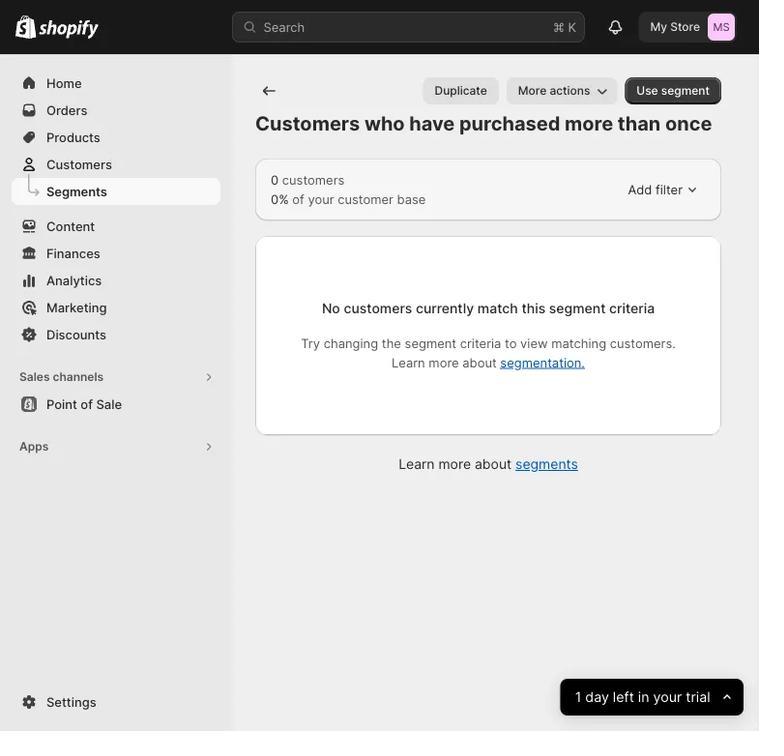 Task type: describe. For each thing, give the bounding box(es) containing it.
home
[[46, 76, 82, 91]]

point
[[46, 397, 77, 412]]

marketing
[[46, 300, 107, 315]]

in
[[639, 690, 650, 706]]

add filter
[[629, 182, 683, 197]]

segments
[[516, 456, 579, 473]]

than
[[618, 112, 661, 136]]

shopify image
[[15, 15, 36, 38]]

trial
[[687, 690, 711, 706]]

1 vertical spatial learn
[[399, 456, 435, 473]]

2 vertical spatial more
[[439, 456, 471, 473]]

more actions button
[[507, 77, 618, 105]]

base
[[397, 192, 426, 207]]

marketing link
[[12, 294, 221, 321]]

have
[[410, 112, 455, 136]]

point of sale button
[[0, 391, 232, 418]]

orders link
[[12, 97, 221, 124]]

segmentation.
[[501, 355, 586, 370]]

my store image
[[709, 14, 736, 41]]

purchased
[[460, 112, 561, 136]]

segments link
[[516, 456, 579, 473]]

this
[[522, 301, 546, 317]]

my
[[651, 20, 668, 34]]

add
[[629, 182, 653, 197]]

left
[[614, 690, 635, 706]]

⌘
[[554, 19, 565, 34]]

point of sale
[[46, 397, 122, 412]]

1
[[576, 690, 582, 706]]

criteria inside try changing the segment criteria to view matching customers. learn more about
[[461, 336, 502, 351]]

the
[[382, 336, 402, 351]]

1 vertical spatial about
[[475, 456, 512, 473]]

your for trial
[[654, 690, 683, 706]]

search
[[264, 19, 305, 34]]

customers for customers who have purchased more than once
[[256, 112, 360, 136]]

customer
[[338, 192, 394, 207]]

no customers currently match this segment criteria
[[322, 301, 656, 317]]

more actions
[[519, 84, 591, 98]]

view
[[521, 336, 548, 351]]

more
[[519, 84, 547, 98]]

about inside try changing the segment criteria to view matching customers. learn more about
[[463, 355, 497, 370]]

segments
[[46, 184, 107, 199]]

customers for 0%
[[282, 172, 345, 187]]

discounts
[[46, 327, 106, 342]]

use segment button
[[626, 77, 722, 105]]

channels
[[53, 370, 104, 384]]

1 vertical spatial segment
[[550, 301, 606, 317]]

discounts link
[[12, 321, 221, 349]]

orders
[[46, 103, 88, 118]]

1 horizontal spatial criteria
[[610, 301, 656, 317]]

try
[[301, 336, 321, 351]]

sale
[[96, 397, 122, 412]]

0%
[[271, 192, 289, 207]]

more inside try changing the segment criteria to view matching customers. learn more about
[[429, 355, 459, 370]]



Task type: vqa. For each thing, say whether or not it's contained in the screenshot.
the bottom "Online Store"
no



Task type: locate. For each thing, give the bounding box(es) containing it.
0
[[271, 172, 279, 187]]

1 vertical spatial customers
[[344, 301, 413, 317]]

point of sale link
[[12, 391, 221, 418]]

use segment
[[637, 84, 711, 98]]

0 vertical spatial customers
[[256, 112, 360, 136]]

no
[[322, 301, 341, 317]]

customers for customers
[[46, 157, 112, 172]]

products
[[46, 130, 100, 145]]

criteria
[[610, 301, 656, 317], [461, 336, 502, 351]]

analytics
[[46, 273, 102, 288]]

shopify image
[[39, 20, 99, 39]]

of inside the 0 customers 0% of your customer base
[[293, 192, 305, 207]]

settings
[[46, 695, 96, 710]]

sales channels
[[19, 370, 104, 384]]

changing
[[324, 336, 379, 351]]

to
[[505, 336, 517, 351]]

more down the 'actions'
[[565, 112, 614, 136]]

try changing the segment criteria to view matching customers. learn more about
[[301, 336, 677, 370]]

2 horizontal spatial segment
[[662, 84, 711, 98]]

0 vertical spatial customers
[[282, 172, 345, 187]]

duplicate button
[[424, 77, 499, 105]]

1 horizontal spatial customers
[[256, 112, 360, 136]]

day
[[586, 690, 610, 706]]

1 day left in your trial
[[576, 690, 711, 706]]

once
[[666, 112, 713, 136]]

segment
[[662, 84, 711, 98], [550, 301, 606, 317], [405, 336, 457, 351]]

of left sale
[[81, 397, 93, 412]]

1 vertical spatial of
[[81, 397, 93, 412]]

duplicate
[[435, 84, 488, 98]]

products link
[[12, 124, 221, 151]]

0 vertical spatial your
[[308, 192, 335, 207]]

1 day left in your trial button
[[561, 680, 744, 716]]

1 vertical spatial criteria
[[461, 336, 502, 351]]

0 horizontal spatial of
[[81, 397, 93, 412]]

segment inside try changing the segment criteria to view matching customers. learn more about
[[405, 336, 457, 351]]

matching
[[552, 336, 607, 351]]

who
[[365, 112, 405, 136]]

1 vertical spatial your
[[654, 690, 683, 706]]

match
[[478, 301, 519, 317]]

1 horizontal spatial segment
[[550, 301, 606, 317]]

apps
[[19, 440, 49, 454]]

segment up the matching
[[550, 301, 606, 317]]

your right the 0%
[[308, 192, 335, 207]]

0 horizontal spatial segment
[[405, 336, 457, 351]]

home link
[[12, 70, 221, 97]]

criteria left to
[[461, 336, 502, 351]]

0 vertical spatial criteria
[[610, 301, 656, 317]]

content link
[[12, 213, 221, 240]]

finances link
[[12, 240, 221, 267]]

segment up 'once'
[[662, 84, 711, 98]]

customers inside the 0 customers 0% of your customer base
[[282, 172, 345, 187]]

1 horizontal spatial of
[[293, 192, 305, 207]]

1 horizontal spatial your
[[654, 690, 683, 706]]

learn
[[392, 355, 426, 370], [399, 456, 435, 473]]

⌘ k
[[554, 19, 577, 34]]

your for customer
[[308, 192, 335, 207]]

learn more about segments
[[399, 456, 579, 473]]

segment down currently
[[405, 336, 457, 351]]

actions
[[550, 84, 591, 98]]

finances
[[46, 246, 100, 261]]

customers.
[[611, 336, 677, 351]]

0 vertical spatial segment
[[662, 84, 711, 98]]

more
[[565, 112, 614, 136], [429, 355, 459, 370], [439, 456, 471, 473]]

k
[[569, 19, 577, 34]]

customers who have purchased more than once
[[256, 112, 713, 136]]

your inside the 0 customers 0% of your customer base
[[308, 192, 335, 207]]

0 horizontal spatial customers
[[46, 157, 112, 172]]

analytics link
[[12, 267, 221, 294]]

criteria up customers.
[[610, 301, 656, 317]]

customers right 0
[[282, 172, 345, 187]]

your
[[308, 192, 335, 207], [654, 690, 683, 706]]

customers
[[256, 112, 360, 136], [46, 157, 112, 172]]

0 horizontal spatial criteria
[[461, 336, 502, 351]]

filter
[[656, 182, 683, 197]]

about down no customers currently match this segment criteria
[[463, 355, 497, 370]]

2 vertical spatial segment
[[405, 336, 457, 351]]

0 horizontal spatial your
[[308, 192, 335, 207]]

my store
[[651, 20, 701, 34]]

segments link
[[12, 178, 221, 205]]

customers up the
[[344, 301, 413, 317]]

0 vertical spatial more
[[565, 112, 614, 136]]

0 vertical spatial about
[[463, 355, 497, 370]]

of right the 0%
[[293, 192, 305, 207]]

about
[[463, 355, 497, 370], [475, 456, 512, 473]]

0 vertical spatial of
[[293, 192, 305, 207]]

sales
[[19, 370, 50, 384]]

segment inside use segment button
[[662, 84, 711, 98]]

1 vertical spatial customers
[[46, 157, 112, 172]]

of inside button
[[81, 397, 93, 412]]

0 vertical spatial learn
[[392, 355, 426, 370]]

add filter button
[[621, 176, 707, 203]]

about left 'segments'
[[475, 456, 512, 473]]

content
[[46, 219, 95, 234]]

of
[[293, 192, 305, 207], [81, 397, 93, 412]]

use
[[637, 84, 659, 98]]

your inside dropdown button
[[654, 690, 683, 706]]

customers up segments
[[46, 157, 112, 172]]

0 customers 0% of your customer base
[[271, 172, 426, 207]]

sales channels button
[[12, 364, 221, 391]]

customers
[[282, 172, 345, 187], [344, 301, 413, 317]]

customers for currently
[[344, 301, 413, 317]]

settings link
[[12, 689, 221, 716]]

customers up 0
[[256, 112, 360, 136]]

apps button
[[12, 434, 221, 461]]

your right in
[[654, 690, 683, 706]]

customers link
[[12, 151, 221, 178]]

1 vertical spatial more
[[429, 355, 459, 370]]

more down currently
[[429, 355, 459, 370]]

segmentation. link
[[501, 355, 586, 370]]

currently
[[416, 301, 474, 317]]

store
[[671, 20, 701, 34]]

more left 'segments'
[[439, 456, 471, 473]]

learn inside try changing the segment criteria to view matching customers. learn more about
[[392, 355, 426, 370]]



